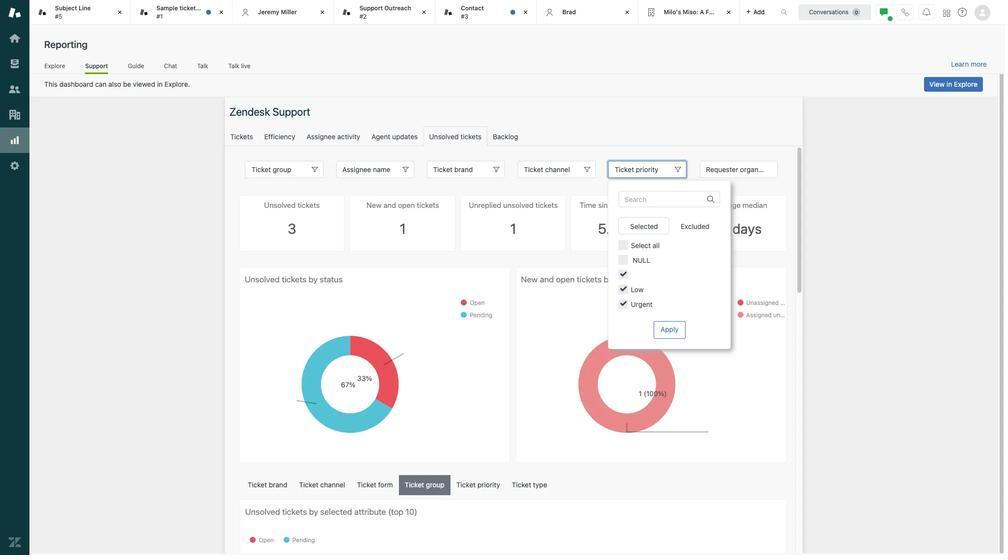 Task type: describe. For each thing, give the bounding box(es) containing it.
organizations image
[[8, 109, 21, 121]]

support outreach #2
[[360, 4, 411, 20]]

notifications image
[[923, 8, 931, 16]]

milo's miso: a foodlez subsidiary
[[664, 8, 761, 16]]

line
[[79, 4, 91, 12]]

view
[[930, 80, 945, 88]]

tab containing support outreach
[[334, 0, 436, 25]]

talk live link
[[228, 62, 251, 73]]

tab containing sample ticket: meet the ticket
[[131, 0, 243, 25]]

chat link
[[164, 62, 177, 73]]

sample
[[157, 4, 178, 12]]

talk for talk
[[197, 62, 208, 70]]

jeremy
[[258, 8, 279, 16]]

conversations button
[[799, 4, 871, 20]]

guide
[[128, 62, 144, 70]]

chat
[[164, 62, 177, 70]]

close image for milo's miso: a foodlez subsidiary tab
[[724, 7, 734, 17]]

reporting
[[44, 39, 88, 50]]

live
[[241, 62, 251, 70]]

close image for tab containing support outreach
[[419, 7, 429, 17]]

customers image
[[8, 83, 21, 96]]

contact
[[461, 4, 484, 12]]

tab containing subject line
[[29, 0, 131, 25]]

zendesk image
[[8, 537, 21, 549]]

support link
[[85, 62, 108, 74]]

foodlez
[[706, 8, 729, 16]]

views image
[[8, 57, 21, 70]]

get started image
[[8, 32, 21, 45]]

close image inside tab
[[216, 7, 226, 17]]

also
[[108, 80, 121, 88]]

be
[[123, 80, 131, 88]]

brad tab
[[537, 0, 639, 25]]

talk link
[[197, 62, 208, 73]]

close image inside brad tab
[[622, 7, 632, 17]]

tab containing contact
[[436, 0, 537, 25]]

can
[[95, 80, 107, 88]]

add button
[[740, 0, 771, 24]]

meet
[[199, 4, 214, 12]]

support for support
[[85, 62, 108, 70]]

this dashboard can also be viewed in explore.
[[44, 80, 190, 88]]

miller
[[281, 8, 297, 16]]

#5
[[55, 13, 62, 20]]

zendesk products image
[[944, 10, 950, 16]]

tabs tab list
[[29, 0, 771, 25]]

more
[[971, 60, 987, 68]]

dashboard
[[59, 80, 93, 88]]

a
[[700, 8, 704, 16]]

add
[[754, 8, 765, 15]]

#1
[[157, 13, 163, 20]]

guide link
[[128, 62, 144, 73]]



Task type: locate. For each thing, give the bounding box(es) containing it.
5 close image from the left
[[724, 7, 734, 17]]

talk right chat
[[197, 62, 208, 70]]

ticket:
[[180, 4, 198, 12]]

learn more link
[[951, 60, 987, 69]]

support up can
[[85, 62, 108, 70]]

talk left live
[[228, 62, 240, 70]]

4 tab from the left
[[436, 0, 537, 25]]

0 horizontal spatial explore
[[44, 62, 65, 70]]

milo's miso: a foodlez subsidiary tab
[[639, 0, 761, 25]]

view in explore
[[930, 80, 978, 88]]

close image inside jeremy miller tab
[[318, 7, 328, 17]]

2 tab from the left
[[131, 0, 243, 25]]

button displays agent's chat status as online. image
[[880, 8, 888, 16]]

learn
[[951, 60, 969, 68]]

zendesk support image
[[8, 6, 21, 19]]

milo's
[[664, 8, 681, 16]]

view in explore button
[[924, 77, 983, 92]]

talk
[[197, 62, 208, 70], [228, 62, 240, 70]]

0 horizontal spatial in
[[157, 80, 163, 88]]

conversations
[[809, 8, 849, 15]]

talk for talk live
[[228, 62, 240, 70]]

support inside the "support outreach #2"
[[360, 4, 383, 12]]

#2
[[360, 13, 367, 20]]

explore down learn more link
[[954, 80, 978, 88]]

close image right outreach
[[419, 7, 429, 17]]

2 talk from the left
[[228, 62, 240, 70]]

2 close image from the left
[[622, 7, 632, 17]]

1 horizontal spatial support
[[360, 4, 383, 12]]

0 horizontal spatial support
[[85, 62, 108, 70]]

talk live
[[228, 62, 251, 70]]

ticket
[[227, 4, 243, 12]]

close image left milo's
[[622, 7, 632, 17]]

close image
[[115, 7, 125, 17], [318, 7, 328, 17], [419, 7, 429, 17], [521, 7, 531, 17], [724, 7, 734, 17]]

1 close image from the left
[[115, 7, 125, 17]]

0 vertical spatial support
[[360, 4, 383, 12]]

in
[[157, 80, 163, 88], [947, 80, 952, 88]]

contact #3
[[461, 4, 484, 20]]

1 close image from the left
[[216, 7, 226, 17]]

#3
[[461, 13, 469, 20]]

support
[[360, 4, 383, 12], [85, 62, 108, 70]]

main element
[[0, 0, 29, 556]]

subject line #5
[[55, 4, 91, 20]]

jeremy miller tab
[[233, 0, 334, 25]]

explore.
[[165, 80, 190, 88]]

0 vertical spatial explore
[[44, 62, 65, 70]]

close image right a
[[724, 7, 734, 17]]

subject
[[55, 4, 77, 12]]

3 close image from the left
[[419, 7, 429, 17]]

reporting image
[[8, 134, 21, 147]]

close image right line
[[115, 7, 125, 17]]

2 close image from the left
[[318, 7, 328, 17]]

in inside button
[[947, 80, 952, 88]]

jeremy miller
[[258, 8, 297, 16]]

outreach
[[385, 4, 411, 12]]

close image for jeremy miller tab
[[318, 7, 328, 17]]

support for support outreach #2
[[360, 4, 383, 12]]

0 horizontal spatial close image
[[216, 7, 226, 17]]

3 tab from the left
[[334, 0, 436, 25]]

1 vertical spatial explore
[[954, 80, 978, 88]]

0 horizontal spatial talk
[[197, 62, 208, 70]]

sample ticket: meet the ticket #1
[[157, 4, 243, 20]]

1 tab from the left
[[29, 0, 131, 25]]

close image
[[216, 7, 226, 17], [622, 7, 632, 17]]

explore inside button
[[954, 80, 978, 88]]

this
[[44, 80, 58, 88]]

close image inside milo's miso: a foodlez subsidiary tab
[[724, 7, 734, 17]]

2 in from the left
[[947, 80, 952, 88]]

tab
[[29, 0, 131, 25], [131, 0, 243, 25], [334, 0, 436, 25], [436, 0, 537, 25]]

close image right miller
[[318, 7, 328, 17]]

admin image
[[8, 160, 21, 172]]

explore link
[[44, 62, 65, 73]]

get help image
[[958, 8, 967, 17]]

explore
[[44, 62, 65, 70], [954, 80, 978, 88]]

subsidiary
[[730, 8, 761, 16]]

1 vertical spatial support
[[85, 62, 108, 70]]

close image left 'ticket'
[[216, 7, 226, 17]]

1 in from the left
[[157, 80, 163, 88]]

explore up this
[[44, 62, 65, 70]]

1 horizontal spatial close image
[[622, 7, 632, 17]]

close image for tab containing subject line
[[115, 7, 125, 17]]

learn more
[[951, 60, 987, 68]]

1 horizontal spatial in
[[947, 80, 952, 88]]

close image left brad
[[521, 7, 531, 17]]

1 talk from the left
[[197, 62, 208, 70]]

talk inside "link"
[[228, 62, 240, 70]]

in right view
[[947, 80, 952, 88]]

the
[[216, 4, 225, 12]]

1 horizontal spatial explore
[[954, 80, 978, 88]]

miso:
[[683, 8, 699, 16]]

support up #2
[[360, 4, 383, 12]]

4 close image from the left
[[521, 7, 531, 17]]

1 horizontal spatial talk
[[228, 62, 240, 70]]

in right the viewed
[[157, 80, 163, 88]]

viewed
[[133, 80, 155, 88]]

brad
[[563, 8, 576, 16]]



Task type: vqa. For each thing, say whether or not it's contained in the screenshot.
"Support" in "SUPPORT OUTREACH #2"
no



